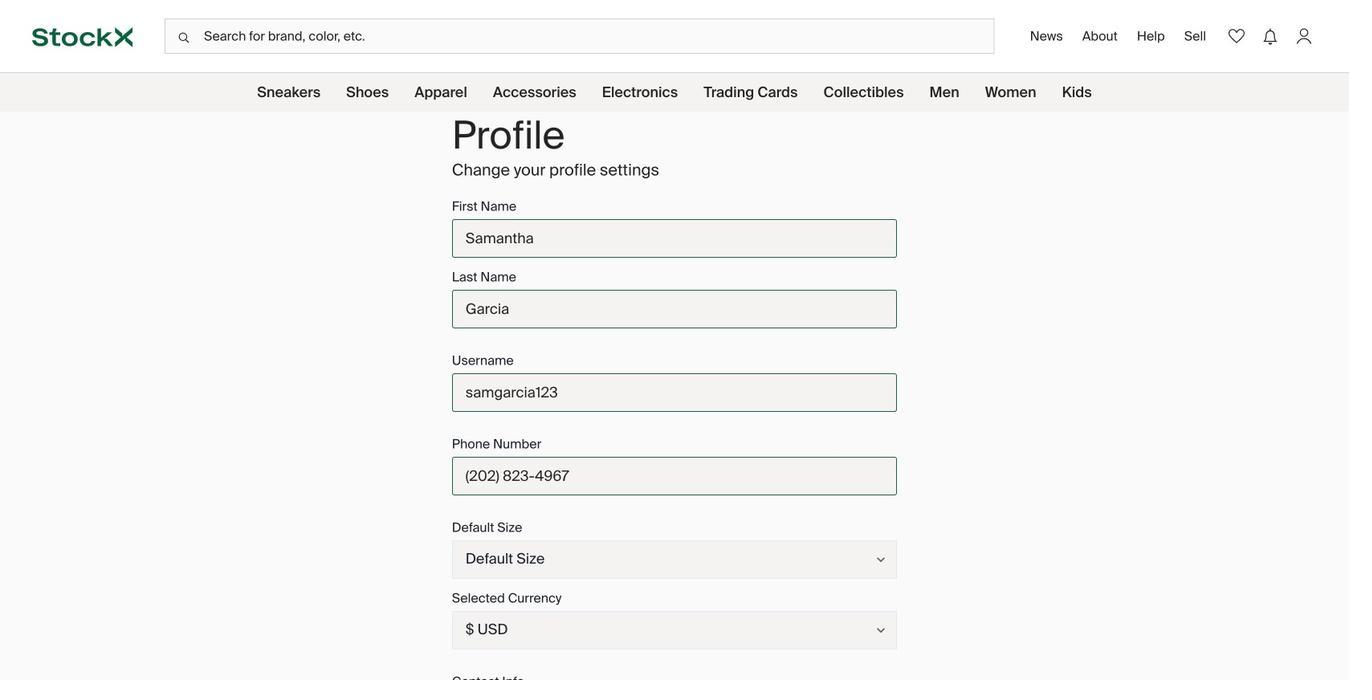 Task type: locate. For each thing, give the bounding box(es) containing it.
my account image
[[1293, 25, 1316, 47]]

Last Name field
[[452, 290, 897, 329]]

First Name field
[[452, 219, 897, 258]]

stockx logo image
[[32, 27, 133, 47]]

main content
[[0, 86, 1350, 680]]

Phone Number text field
[[452, 457, 897, 496]]



Task type: vqa. For each thing, say whether or not it's contained in the screenshot.
"Search..." search field
yes



Task type: describe. For each thing, give the bounding box(es) containing it.
Username field
[[452, 374, 897, 412]]

Search... search field
[[165, 18, 995, 54]]

product category switcher element
[[0, 73, 1350, 112]]

notification icon image
[[1260, 25, 1282, 48]]

all favorites image
[[1226, 25, 1248, 47]]



